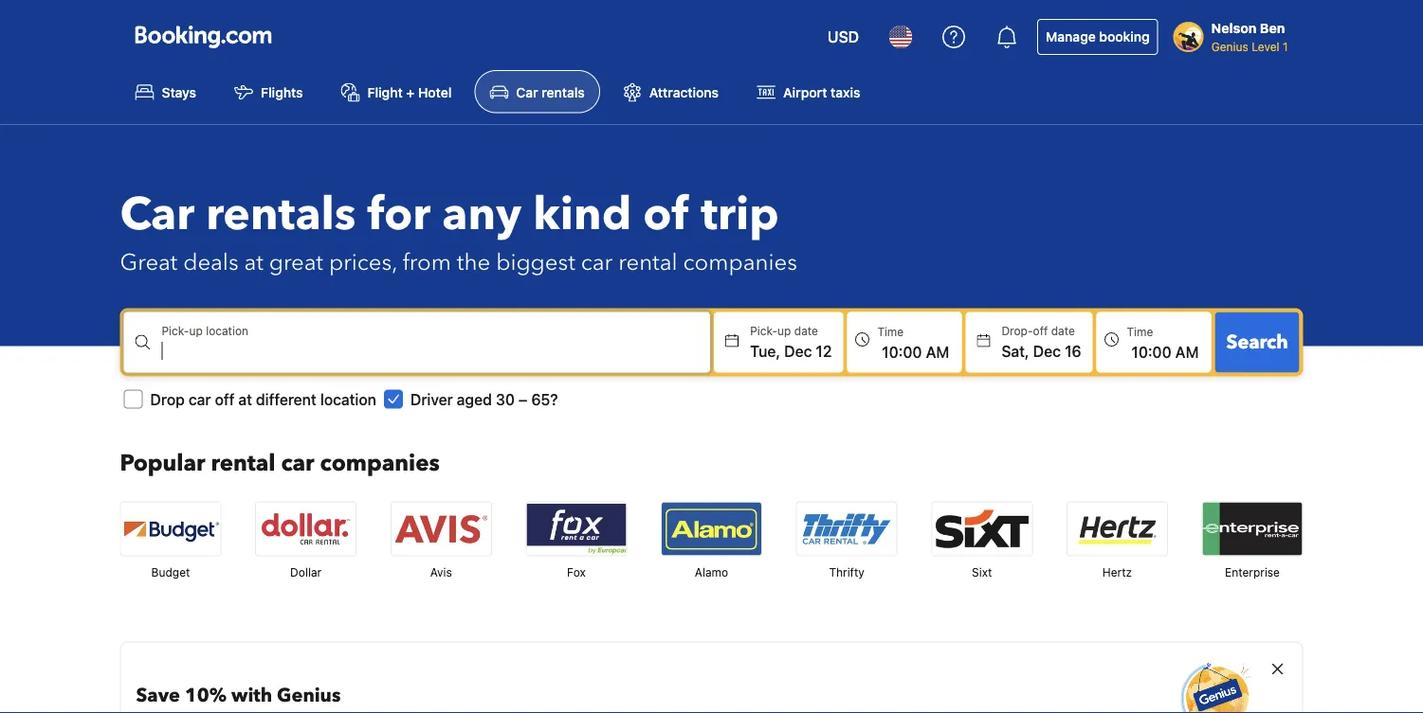 Task type: locate. For each thing, give the bounding box(es) containing it.
dollar logo image
[[256, 503, 356, 556]]

ben
[[1260, 20, 1285, 36]]

pick-up date tue, dec 12
[[750, 325, 832, 360]]

flight + hotel
[[367, 84, 452, 100]]

airport taxis
[[783, 84, 860, 100]]

car down kind
[[581, 247, 613, 279]]

date
[[794, 325, 818, 338], [1051, 325, 1075, 338]]

1 horizontal spatial dec
[[1033, 342, 1061, 360]]

0 horizontal spatial car
[[120, 183, 195, 245]]

1 pick- from the left
[[162, 325, 189, 338]]

2 up from the left
[[778, 325, 791, 338]]

search
[[1227, 329, 1288, 355]]

enterprise logo image
[[1203, 503, 1302, 556]]

dec
[[784, 342, 812, 360], [1033, 342, 1061, 360]]

0 horizontal spatial up
[[189, 325, 203, 338]]

with
[[231, 683, 272, 709]]

car rentals link
[[474, 70, 600, 113]]

0 vertical spatial companies
[[683, 247, 797, 279]]

car
[[581, 247, 613, 279], [189, 390, 211, 408], [281, 448, 314, 480]]

search button
[[1215, 312, 1299, 373]]

car up great
[[120, 183, 195, 245]]

1 horizontal spatial up
[[778, 325, 791, 338]]

1 date from the left
[[794, 325, 818, 338]]

tue,
[[750, 342, 780, 360]]

off inside drop-off date sat, dec 16
[[1033, 325, 1048, 338]]

0 vertical spatial rental
[[618, 247, 678, 279]]

hertz
[[1102, 566, 1132, 580]]

1 vertical spatial location
[[320, 390, 376, 408]]

1 vertical spatial at
[[238, 390, 252, 408]]

2 date from the left
[[1051, 325, 1075, 338]]

drop
[[150, 390, 185, 408]]

any
[[442, 183, 522, 245]]

0 vertical spatial genius
[[1211, 40, 1249, 53]]

rental
[[618, 247, 678, 279], [211, 448, 275, 480]]

booking
[[1099, 29, 1150, 45]]

pick- up tue,
[[750, 325, 778, 338]]

budget
[[151, 566, 190, 580]]

nelson
[[1211, 20, 1257, 36]]

0 horizontal spatial genius
[[277, 683, 341, 709]]

1 horizontal spatial location
[[320, 390, 376, 408]]

0 vertical spatial at
[[244, 247, 263, 279]]

up for pick-up date tue, dec 12
[[778, 325, 791, 338]]

dec inside pick-up date tue, dec 12
[[784, 342, 812, 360]]

0 horizontal spatial date
[[794, 325, 818, 338]]

rentals inside car rentals for any kind of trip great deals at great prices, from the biggest car rental companies
[[206, 183, 356, 245]]

car down different
[[281, 448, 314, 480]]

at left great
[[244, 247, 263, 279]]

date up 16 at the right
[[1051, 325, 1075, 338]]

up inside pick-up date tue, dec 12
[[778, 325, 791, 338]]

1 horizontal spatial companies
[[683, 247, 797, 279]]

0 horizontal spatial off
[[215, 390, 235, 408]]

manage
[[1046, 29, 1096, 45]]

rentals for car rentals
[[542, 84, 585, 100]]

car
[[516, 84, 538, 100], [120, 183, 195, 245]]

taxis
[[831, 84, 860, 100]]

flights
[[261, 84, 303, 100]]

at
[[244, 247, 263, 279], [238, 390, 252, 408]]

1 horizontal spatial rental
[[618, 247, 678, 279]]

sixt
[[972, 566, 992, 580]]

pick-up location
[[162, 325, 248, 338]]

up down deals
[[189, 325, 203, 338]]

prices,
[[329, 247, 397, 279]]

1 horizontal spatial genius
[[1211, 40, 1249, 53]]

pick-
[[162, 325, 189, 338], [750, 325, 778, 338]]

2 dec from the left
[[1033, 342, 1061, 360]]

drop car off at different location
[[150, 390, 376, 408]]

–
[[519, 390, 527, 408]]

popular
[[120, 448, 205, 480]]

2 horizontal spatial car
[[581, 247, 613, 279]]

1 horizontal spatial pick-
[[750, 325, 778, 338]]

different
[[256, 390, 316, 408]]

0 horizontal spatial pick-
[[162, 325, 189, 338]]

airport taxis link
[[742, 70, 876, 113]]

1 horizontal spatial off
[[1033, 325, 1048, 338]]

1 horizontal spatial date
[[1051, 325, 1075, 338]]

airport
[[783, 84, 827, 100]]

attractions link
[[608, 70, 734, 113]]

pick- up drop
[[162, 325, 189, 338]]

1 dec from the left
[[784, 342, 812, 360]]

sat,
[[1002, 342, 1029, 360]]

dec for 16
[[1033, 342, 1061, 360]]

1 vertical spatial car
[[120, 183, 195, 245]]

car right drop
[[189, 390, 211, 408]]

dec inside drop-off date sat, dec 16
[[1033, 342, 1061, 360]]

car right hotel
[[516, 84, 538, 100]]

genius down the nelson
[[1211, 40, 1249, 53]]

companies down trip
[[683, 247, 797, 279]]

rentals
[[542, 84, 585, 100], [206, 183, 356, 245]]

up up tue,
[[778, 325, 791, 338]]

date for 12
[[794, 325, 818, 338]]

companies
[[683, 247, 797, 279], [320, 448, 440, 480]]

at left different
[[238, 390, 252, 408]]

1 up from the left
[[189, 325, 203, 338]]

0 vertical spatial car
[[581, 247, 613, 279]]

flight + hotel link
[[326, 70, 467, 113]]

0 horizontal spatial car
[[189, 390, 211, 408]]

dec left 12
[[784, 342, 812, 360]]

2 vertical spatial car
[[281, 448, 314, 480]]

companies down driver
[[320, 448, 440, 480]]

the
[[457, 247, 490, 279]]

car inside car rentals for any kind of trip great deals at great prices, from the biggest car rental companies
[[120, 183, 195, 245]]

dec left 16 at the right
[[1033, 342, 1061, 360]]

pick- inside pick-up date tue, dec 12
[[750, 325, 778, 338]]

drop-off date sat, dec 16
[[1002, 325, 1081, 360]]

kind
[[533, 183, 632, 245]]

1 horizontal spatial car
[[281, 448, 314, 480]]

companies inside car rentals for any kind of trip great deals at great prices, from the biggest car rental companies
[[683, 247, 797, 279]]

0 horizontal spatial companies
[[320, 448, 440, 480]]

flight
[[367, 84, 403, 100]]

genius inside nelson ben genius level 1
[[1211, 40, 1249, 53]]

up
[[189, 325, 203, 338], [778, 325, 791, 338]]

location down deals
[[206, 325, 248, 338]]

0 vertical spatial rentals
[[542, 84, 585, 100]]

2 pick- from the left
[[750, 325, 778, 338]]

date inside drop-off date sat, dec 16
[[1051, 325, 1075, 338]]

0 vertical spatial location
[[206, 325, 248, 338]]

1 vertical spatial rentals
[[206, 183, 356, 245]]

location
[[206, 325, 248, 338], [320, 390, 376, 408]]

for
[[367, 183, 431, 245]]

off
[[1033, 325, 1048, 338], [215, 390, 235, 408]]

thrifty
[[829, 566, 865, 580]]

genius
[[1211, 40, 1249, 53], [277, 683, 341, 709]]

+
[[406, 84, 415, 100]]

0 vertical spatial car
[[516, 84, 538, 100]]

1 horizontal spatial car
[[516, 84, 538, 100]]

rental down of at top
[[618, 247, 678, 279]]

date inside pick-up date tue, dec 12
[[794, 325, 818, 338]]

great
[[269, 247, 323, 279]]

30
[[496, 390, 515, 408]]

0 horizontal spatial dec
[[784, 342, 812, 360]]

0 horizontal spatial rental
[[211, 448, 275, 480]]

0 horizontal spatial rentals
[[206, 183, 356, 245]]

genius right the with
[[277, 683, 341, 709]]

1 vertical spatial off
[[215, 390, 235, 408]]

biggest
[[496, 247, 575, 279]]

0 vertical spatial off
[[1033, 325, 1048, 338]]

fox logo image
[[527, 503, 626, 556]]

rental down drop car off at different location
[[211, 448, 275, 480]]

car for car rentals
[[516, 84, 538, 100]]

location right different
[[320, 390, 376, 408]]

driver aged 30 – 65?
[[410, 390, 558, 408]]

stays link
[[120, 70, 212, 113]]

popular rental car companies
[[120, 448, 440, 480]]

1 horizontal spatial rentals
[[542, 84, 585, 100]]

date up 12
[[794, 325, 818, 338]]



Task type: describe. For each thing, give the bounding box(es) containing it.
of
[[643, 183, 689, 245]]

budget logo image
[[121, 503, 220, 556]]

driver
[[410, 390, 453, 408]]

rentals for car rentals for any kind of trip great deals at great prices, from the biggest car rental companies
[[206, 183, 356, 245]]

usd button
[[816, 14, 871, 60]]

stays
[[162, 84, 196, 100]]

hotel
[[418, 84, 452, 100]]

Pick-up location field
[[162, 340, 710, 362]]

alamo logo image
[[662, 503, 761, 556]]

65?
[[531, 390, 558, 408]]

great
[[120, 247, 177, 279]]

trip
[[701, 183, 779, 245]]

dollar
[[290, 566, 322, 580]]

from
[[403, 247, 451, 279]]

1 vertical spatial car
[[189, 390, 211, 408]]

thrifty logo image
[[797, 503, 897, 556]]

booking.com online hotel reservations image
[[135, 26, 272, 48]]

date for 16
[[1051, 325, 1075, 338]]

save
[[136, 683, 180, 709]]

pick- for pick-up date tue, dec 12
[[750, 325, 778, 338]]

hertz logo image
[[1068, 503, 1167, 556]]

level
[[1252, 40, 1280, 53]]

avis logo image
[[391, 503, 491, 556]]

dec for 12
[[784, 342, 812, 360]]

16
[[1065, 342, 1081, 360]]

fox
[[567, 566, 586, 580]]

0 horizontal spatial location
[[206, 325, 248, 338]]

nelson ben genius level 1
[[1211, 20, 1288, 53]]

manage booking
[[1046, 29, 1150, 45]]

1 vertical spatial companies
[[320, 448, 440, 480]]

10%
[[185, 683, 227, 709]]

flights link
[[219, 70, 318, 113]]

pick- for pick-up location
[[162, 325, 189, 338]]

car rentals
[[516, 84, 585, 100]]

save 10% with genius
[[136, 683, 341, 709]]

car rentals for any kind of trip great deals at great prices, from the biggest car rental companies
[[120, 183, 797, 279]]

deals
[[183, 247, 239, 279]]

at inside car rentals for any kind of trip great deals at great prices, from the biggest car rental companies
[[244, 247, 263, 279]]

avis
[[430, 566, 452, 580]]

rental inside car rentals for any kind of trip great deals at great prices, from the biggest car rental companies
[[618, 247, 678, 279]]

usd
[[828, 28, 859, 46]]

alamo
[[695, 566, 728, 580]]

1 vertical spatial genius
[[277, 683, 341, 709]]

1 vertical spatial rental
[[211, 448, 275, 480]]

manage booking link
[[1037, 19, 1158, 55]]

drop-
[[1002, 325, 1033, 338]]

aged
[[457, 390, 492, 408]]

12
[[816, 342, 832, 360]]

up for pick-up location
[[189, 325, 203, 338]]

sixt logo image
[[932, 503, 1032, 556]]

1
[[1283, 40, 1288, 53]]

attractions
[[649, 84, 719, 100]]

car inside car rentals for any kind of trip great deals at great prices, from the biggest car rental companies
[[581, 247, 613, 279]]

car for car rentals for any kind of trip great deals at great prices, from the biggest car rental companies
[[120, 183, 195, 245]]

enterprise
[[1225, 566, 1280, 580]]



Task type: vqa. For each thing, say whether or not it's contained in the screenshot.
16
yes



